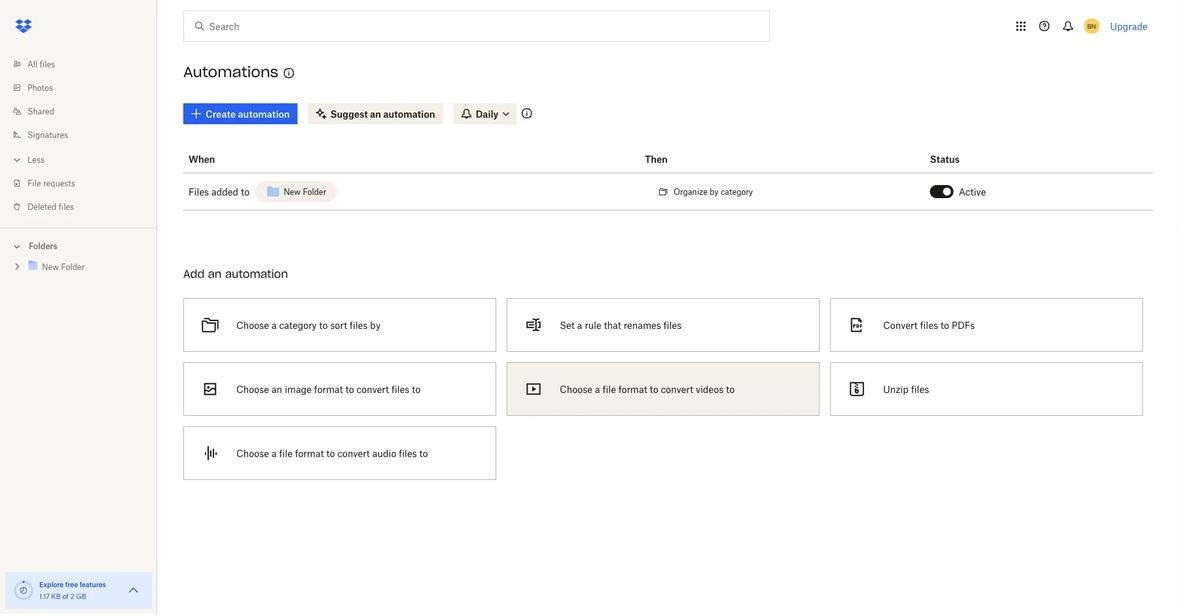 Task type: locate. For each thing, give the bounding box(es) containing it.
files inside button
[[664, 320, 682, 331]]

2 horizontal spatial an
[[370, 108, 381, 119]]

category inside choose a category to sort files by button
[[279, 320, 317, 331]]

an right the add
[[208, 267, 222, 281]]

by
[[710, 187, 719, 197], [370, 320, 380, 331]]

convert
[[883, 320, 918, 331]]

1 horizontal spatial file
[[603, 384, 616, 395]]

all
[[27, 59, 38, 69]]

1 horizontal spatial new folder
[[284, 187, 326, 197]]

upgrade link
[[1110, 21, 1148, 32]]

when
[[189, 154, 215, 165]]

daily button
[[453, 103, 517, 124]]

1 horizontal spatial new
[[284, 187, 301, 197]]

quota usage element
[[13, 581, 34, 602]]

format down image
[[295, 448, 324, 459]]

an inside button
[[370, 108, 381, 119]]

file requests link
[[10, 172, 157, 195]]

file for choose a file format to convert audio files to
[[279, 448, 293, 459]]

an
[[370, 108, 381, 119], [208, 267, 222, 281], [272, 384, 282, 395]]

1 vertical spatial an
[[208, 267, 222, 281]]

less image
[[10, 154, 24, 167]]

0 horizontal spatial file
[[279, 448, 293, 459]]

list containing all files
[[0, 45, 157, 228]]

category inside organize by category button
[[721, 187, 753, 197]]

deleted files
[[27, 202, 74, 212]]

row up 'organize'
[[183, 145, 1153, 173]]

convert left the 'audio'
[[337, 448, 370, 459]]

folder inside button
[[303, 187, 326, 197]]

an left image
[[272, 384, 282, 395]]

0 vertical spatial new folder link
[[255, 179, 337, 205]]

choose a file format to convert audio files to button
[[178, 422, 501, 486]]

folder
[[303, 187, 326, 197], [61, 263, 85, 272]]

suggest an automation
[[330, 108, 435, 119]]

by right sort
[[370, 320, 380, 331]]

0 horizontal spatial new folder
[[42, 263, 85, 272]]

category for by
[[721, 187, 753, 197]]

1 vertical spatial category
[[279, 320, 317, 331]]

convert
[[357, 384, 389, 395], [661, 384, 693, 395], [337, 448, 370, 459]]

file
[[27, 178, 41, 188]]

0 vertical spatial an
[[370, 108, 381, 119]]

create
[[206, 108, 236, 119]]

1 vertical spatial new folder link
[[26, 259, 147, 275]]

new folder link
[[255, 179, 337, 205], [26, 259, 147, 275]]

0 vertical spatial file
[[603, 384, 616, 395]]

file
[[603, 384, 616, 395], [279, 448, 293, 459]]

choose a file format to convert videos to button
[[501, 357, 825, 422]]

table
[[183, 145, 1153, 211]]

0 vertical spatial category
[[721, 187, 753, 197]]

0 horizontal spatial new folder link
[[26, 259, 147, 275]]

new for the leftmost new folder link
[[42, 263, 59, 272]]

1 horizontal spatial new folder link
[[255, 179, 337, 205]]

rule
[[585, 320, 601, 331]]

automation up when column header
[[383, 108, 435, 119]]

choose
[[236, 320, 269, 331], [236, 384, 269, 395], [560, 384, 592, 395], [236, 448, 269, 459]]

files
[[40, 59, 55, 69], [59, 202, 74, 212], [350, 320, 368, 331], [664, 320, 682, 331], [920, 320, 938, 331], [391, 384, 409, 395], [911, 384, 929, 395], [399, 448, 417, 459]]

photos
[[27, 83, 53, 93]]

to inside choose a category to sort files by button
[[319, 320, 328, 331]]

an right suggest
[[370, 108, 381, 119]]

suggest
[[330, 108, 368, 119]]

new folder
[[284, 187, 326, 197], [42, 263, 85, 272]]

automation right create
[[238, 108, 290, 119]]

2 row from the top
[[183, 173, 1153, 211]]

image
[[285, 384, 312, 395]]

to
[[241, 186, 250, 197], [319, 320, 328, 331], [941, 320, 949, 331], [345, 384, 354, 395], [412, 384, 421, 395], [650, 384, 658, 395], [726, 384, 735, 395], [326, 448, 335, 459], [419, 448, 428, 459]]

new inside button
[[284, 187, 301, 197]]

2 vertical spatial an
[[272, 384, 282, 395]]

automation for suggest an automation
[[383, 108, 435, 119]]

new
[[284, 187, 301, 197], [42, 263, 59, 272]]

category right 'organize'
[[721, 187, 753, 197]]

1 horizontal spatial folder
[[303, 187, 326, 197]]

file for choose a file format to convert videos to
[[603, 384, 616, 395]]

new folder button
[[255, 179, 337, 205]]

suggest an automation button
[[308, 103, 443, 124]]

convert for audio
[[337, 448, 370, 459]]

format down renames
[[618, 384, 647, 395]]

1 horizontal spatial an
[[272, 384, 282, 395]]

row
[[183, 145, 1153, 173], [183, 173, 1153, 211]]

0 vertical spatial folder
[[303, 187, 326, 197]]

then
[[645, 154, 668, 165]]

list
[[0, 45, 157, 228]]

signatures link
[[10, 123, 157, 147]]

choose a file format to convert videos to
[[560, 384, 735, 395]]

1 vertical spatial by
[[370, 320, 380, 331]]

0 horizontal spatial category
[[279, 320, 317, 331]]

photos link
[[10, 76, 157, 100]]

1 vertical spatial file
[[279, 448, 293, 459]]

choose for choose a file format to convert audio files to
[[236, 448, 269, 459]]

2
[[70, 593, 74, 601]]

0 horizontal spatial by
[[370, 320, 380, 331]]

add an automation main content
[[178, 94, 1179, 615]]

0 horizontal spatial new
[[42, 263, 59, 272]]

by right 'organize'
[[710, 187, 719, 197]]

category left sort
[[279, 320, 317, 331]]

automation inside button
[[383, 108, 435, 119]]

a
[[272, 320, 277, 331], [577, 320, 582, 331], [595, 384, 600, 395], [272, 448, 277, 459]]

1 horizontal spatial category
[[721, 187, 753, 197]]

0 horizontal spatial an
[[208, 267, 222, 281]]

requests
[[43, 178, 75, 188]]

file down the "that"
[[603, 384, 616, 395]]

convert up the 'audio'
[[357, 384, 389, 395]]

1 vertical spatial folder
[[61, 263, 85, 272]]

a inside button
[[577, 320, 582, 331]]

1 vertical spatial new
[[42, 263, 59, 272]]

table containing when
[[183, 145, 1153, 211]]

convert files to pdfs
[[883, 320, 975, 331]]

0 vertical spatial new folder
[[284, 187, 326, 197]]

automation right the add
[[225, 267, 288, 281]]

0 vertical spatial by
[[710, 187, 719, 197]]

choose a category to sort files by
[[236, 320, 380, 331]]

unzip files
[[883, 384, 929, 395]]

row down then
[[183, 173, 1153, 211]]

convert left videos
[[661, 384, 693, 395]]

1 row from the top
[[183, 145, 1153, 173]]

format for audio
[[295, 448, 324, 459]]

set a rule that renames files button
[[501, 293, 825, 357]]

automation
[[238, 108, 290, 119], [383, 108, 435, 119], [225, 267, 288, 281]]

cell
[[1142, 173, 1153, 211]]

sort
[[330, 320, 347, 331]]

1 horizontal spatial by
[[710, 187, 719, 197]]

all files
[[27, 59, 55, 69]]

files added to
[[189, 186, 250, 197]]

category
[[721, 187, 753, 197], [279, 320, 317, 331]]

1 vertical spatial new folder
[[42, 263, 85, 272]]

choose an image format to convert files to button
[[178, 357, 501, 422]]

less
[[27, 155, 45, 165]]

choose for choose a category to sort files by
[[236, 320, 269, 331]]

active
[[959, 186, 986, 197]]

an inside button
[[272, 384, 282, 395]]

format
[[314, 384, 343, 395], [618, 384, 647, 395], [295, 448, 324, 459]]

file down image
[[279, 448, 293, 459]]

format right image
[[314, 384, 343, 395]]

0 horizontal spatial folder
[[61, 263, 85, 272]]

automation inside button
[[238, 108, 290, 119]]

videos
[[696, 384, 724, 395]]

0 vertical spatial new
[[284, 187, 301, 197]]



Task type: describe. For each thing, give the bounding box(es) containing it.
new for "new folder" button
[[284, 187, 301, 197]]

category for a
[[279, 320, 317, 331]]

create automation
[[206, 108, 290, 119]]

signatures
[[27, 130, 68, 140]]

table inside add an automation main content
[[183, 145, 1153, 211]]

deleted files link
[[10, 195, 157, 219]]

audio
[[372, 448, 396, 459]]

dropbox image
[[10, 13, 37, 39]]

gb
[[76, 593, 86, 601]]

folders
[[29, 242, 57, 251]]

files
[[189, 186, 209, 197]]

an for add
[[208, 267, 222, 281]]

all files link
[[10, 52, 157, 76]]

added
[[211, 186, 238, 197]]

bn
[[1087, 22, 1096, 30]]

choose a file format to convert audio files to
[[236, 448, 428, 459]]

by inside row
[[710, 187, 719, 197]]

status
[[930, 154, 960, 165]]

Search text field
[[209, 19, 742, 33]]

choose an image format to convert files to
[[236, 384, 421, 395]]

unzip files button
[[825, 357, 1148, 422]]

renames
[[624, 320, 661, 331]]

unzip
[[883, 384, 909, 395]]

shared link
[[10, 100, 157, 123]]

choose for choose an image format to convert files to
[[236, 384, 269, 395]]

pdfs
[[952, 320, 975, 331]]

organize by category button
[[645, 181, 763, 202]]

choose a category to sort files by button
[[178, 293, 501, 357]]

files inside button
[[920, 320, 938, 331]]

convert for files
[[357, 384, 389, 395]]

to inside convert files to pdfs button
[[941, 320, 949, 331]]

explore
[[39, 581, 64, 589]]

an for suggest
[[370, 108, 381, 119]]

upgrade
[[1110, 21, 1148, 32]]

click to watch a demo video image
[[281, 65, 297, 81]]

an for choose
[[272, 384, 282, 395]]

status column header
[[925, 145, 1153, 173]]

a for choose a file format to convert videos to
[[595, 384, 600, 395]]

when column header
[[183, 145, 640, 173]]

deleted
[[27, 202, 56, 212]]

organize
[[674, 187, 708, 197]]

new folder link inside row
[[255, 179, 337, 205]]

choose for choose a file format to convert videos to
[[560, 384, 592, 395]]

format for files
[[314, 384, 343, 395]]

cell inside add an automation main content
[[1142, 173, 1153, 211]]

free
[[65, 581, 78, 589]]

convert files to pdfs button
[[825, 293, 1148, 357]]

1.17
[[39, 593, 50, 601]]

format for videos
[[618, 384, 647, 395]]

folders button
[[0, 236, 157, 256]]

then column header
[[640, 145, 925, 173]]

a for set a rule that renames files
[[577, 320, 582, 331]]

file requests
[[27, 178, 75, 188]]

explore free features 1.17 kb of 2 gb
[[39, 581, 106, 601]]

add
[[183, 267, 204, 281]]

that
[[604, 320, 621, 331]]

automation for add an automation
[[225, 267, 288, 281]]

a for choose a category to sort files by
[[272, 320, 277, 331]]

shared
[[27, 106, 54, 116]]

row containing files added to
[[183, 173, 1153, 211]]

create automation button
[[183, 103, 298, 124]]

features
[[79, 581, 106, 589]]

bn button
[[1081, 16, 1102, 37]]

new folder inside button
[[284, 187, 326, 197]]

daily
[[476, 108, 498, 119]]

row containing when
[[183, 145, 1153, 173]]

set a rule that renames files
[[560, 320, 682, 331]]

convert for videos
[[661, 384, 693, 395]]

automations
[[183, 63, 278, 81]]

of
[[62, 593, 69, 601]]

a for choose a file format to convert audio files to
[[272, 448, 277, 459]]

add an automation
[[183, 267, 288, 281]]

organize by category
[[674, 187, 753, 197]]

kb
[[51, 593, 61, 601]]

set
[[560, 320, 575, 331]]



Task type: vqa. For each thing, say whether or not it's contained in the screenshot.
convert within the "button"
yes



